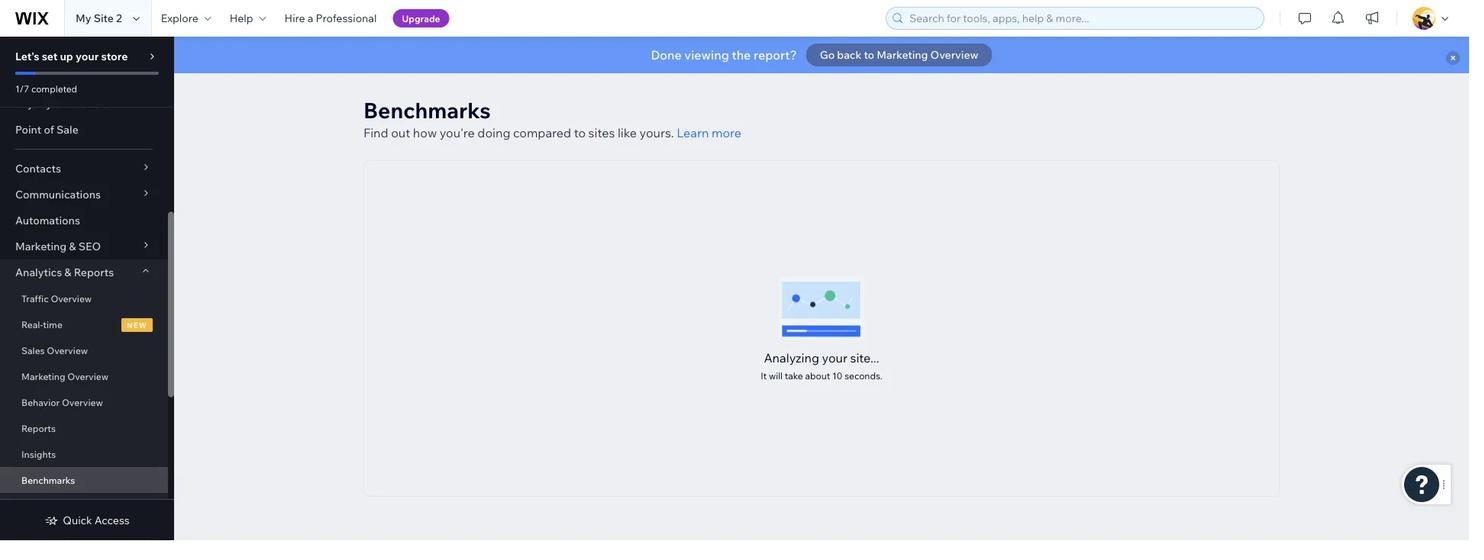 Task type: describe. For each thing, give the bounding box(es) containing it.
loyalty & referrals button
[[0, 91, 168, 117]]

marketing overview link
[[0, 364, 168, 390]]

up
[[60, 50, 73, 63]]

insights link
[[0, 442, 168, 468]]

you're
[[440, 125, 475, 141]]

out
[[391, 125, 410, 141]]

sales overview link
[[0, 338, 168, 364]]

marketing for marketing overview
[[21, 371, 65, 382]]

benchmarks for benchmarks
[[21, 475, 75, 486]]

reports inside popup button
[[74, 266, 114, 279]]

about
[[806, 370, 831, 382]]

let's set up your store
[[15, 50, 128, 63]]

& for analytics
[[64, 266, 71, 279]]

will
[[769, 370, 783, 382]]

of
[[44, 123, 54, 136]]

seo
[[78, 240, 101, 253]]

to inside benchmarks find out how you're doing compared to sites like yours. learn more
[[574, 125, 586, 141]]

sales
[[21, 345, 45, 356]]

2
[[116, 11, 122, 25]]

real-
[[21, 319, 43, 330]]

0 horizontal spatial reports
[[21, 423, 56, 434]]

let's
[[15, 50, 39, 63]]

contacts button
[[0, 156, 168, 182]]

how
[[413, 125, 437, 141]]

sales overview
[[21, 345, 88, 356]]

Search for tools, apps, help & more... field
[[905, 8, 1260, 29]]

set
[[42, 50, 58, 63]]

benchmarks find out how you're doing compared to sites like yours. learn more
[[364, 97, 742, 141]]

learn more link
[[677, 124, 742, 142]]

analytics & reports
[[15, 266, 114, 279]]

more
[[712, 125, 742, 141]]

compared
[[513, 125, 572, 141]]

hire
[[285, 11, 305, 25]]

time
[[43, 319, 63, 330]]

marketing overview
[[21, 371, 109, 382]]

referrals
[[64, 97, 109, 110]]

traffic
[[21, 293, 49, 304]]

upgrade button
[[393, 9, 450, 28]]

10
[[833, 370, 843, 382]]

benchmarks link
[[0, 468, 168, 494]]

your inside sidebar element
[[76, 50, 99, 63]]

marketing & seo button
[[0, 234, 168, 260]]

analytics & reports button
[[0, 260, 168, 286]]

back
[[838, 48, 862, 62]]

go back to marketing overview
[[820, 48, 979, 62]]

report?
[[754, 47, 797, 63]]

sidebar element
[[0, 37, 174, 542]]

quick access button
[[45, 514, 130, 528]]

upgrade
[[402, 13, 441, 24]]

loading image
[[779, 276, 865, 341]]

traffic overview link
[[0, 286, 168, 312]]

go
[[820, 48, 835, 62]]

the
[[732, 47, 751, 63]]

explore
[[161, 11, 198, 25]]

& for loyalty
[[54, 97, 61, 110]]

a
[[308, 11, 314, 25]]

contacts
[[15, 162, 61, 175]]

overview for sales overview
[[47, 345, 88, 356]]

analyzing your site... it will take about 10 seconds.
[[761, 350, 883, 382]]

benchmarks for benchmarks find out how you're doing compared to sites like yours. learn more
[[364, 97, 491, 123]]



Task type: locate. For each thing, give the bounding box(es) containing it.
0 vertical spatial your
[[76, 50, 99, 63]]

sale
[[57, 123, 79, 136]]

point of sale
[[15, 123, 79, 136]]

reports link
[[0, 416, 168, 442]]

0 vertical spatial &
[[54, 97, 61, 110]]

traffic overview
[[21, 293, 92, 304]]

overview for behavior overview
[[62, 397, 103, 408]]

like
[[618, 125, 637, 141]]

overview for marketing overview
[[67, 371, 109, 382]]

2 vertical spatial marketing
[[21, 371, 65, 382]]

behavior overview
[[21, 397, 103, 408]]

loyalty
[[15, 97, 52, 110]]

find
[[364, 125, 389, 141]]

to left sites
[[574, 125, 586, 141]]

benchmarks up how
[[364, 97, 491, 123]]

0 vertical spatial reports
[[74, 266, 114, 279]]

marketing right back
[[877, 48, 929, 62]]

communications
[[15, 188, 101, 201]]

go back to marketing overview button
[[807, 44, 993, 66]]

completed
[[31, 83, 77, 94]]

2 vertical spatial &
[[64, 266, 71, 279]]

analytics
[[15, 266, 62, 279]]

1 horizontal spatial benchmarks
[[364, 97, 491, 123]]

& down completed
[[54, 97, 61, 110]]

real-time
[[21, 319, 63, 330]]

reports up insights
[[21, 423, 56, 434]]

doing
[[478, 125, 511, 141]]

site
[[94, 11, 114, 25]]

& inside 'popup button'
[[54, 97, 61, 110]]

hire a professional link
[[275, 0, 386, 37]]

marketing for marketing & seo
[[15, 240, 67, 253]]

hire a professional
[[285, 11, 377, 25]]

it
[[761, 370, 767, 382]]

benchmarks
[[364, 97, 491, 123], [21, 475, 75, 486]]

analyzing
[[764, 350, 820, 366]]

marketing inside button
[[877, 48, 929, 62]]

1 horizontal spatial to
[[864, 48, 875, 62]]

automations
[[15, 214, 80, 227]]

sites
[[589, 125, 615, 141]]

to right back
[[864, 48, 875, 62]]

point of sale link
[[0, 117, 168, 143]]

insights
[[21, 449, 56, 460]]

& left seo
[[69, 240, 76, 253]]

yours.
[[640, 125, 674, 141]]

done
[[651, 47, 682, 63]]

site...
[[851, 350, 880, 366]]

benchmarks inside sidebar element
[[21, 475, 75, 486]]

marketing & seo
[[15, 240, 101, 253]]

marketing
[[877, 48, 929, 62], [15, 240, 67, 253], [21, 371, 65, 382]]

overview inside button
[[931, 48, 979, 62]]

1 horizontal spatial reports
[[74, 266, 114, 279]]

0 horizontal spatial to
[[574, 125, 586, 141]]

behavior overview link
[[0, 390, 168, 416]]

your right up
[[76, 50, 99, 63]]

new
[[127, 320, 147, 330]]

1 vertical spatial reports
[[21, 423, 56, 434]]

0 horizontal spatial your
[[76, 50, 99, 63]]

store
[[101, 50, 128, 63]]

benchmarks inside benchmarks find out how you're doing compared to sites like yours. learn more
[[364, 97, 491, 123]]

your
[[76, 50, 99, 63], [823, 350, 848, 366]]

professional
[[316, 11, 377, 25]]

take
[[785, 370, 804, 382]]

marketing inside dropdown button
[[15, 240, 67, 253]]

to
[[864, 48, 875, 62], [574, 125, 586, 141]]

1 vertical spatial &
[[69, 240, 76, 253]]

access
[[95, 514, 130, 528]]

0 vertical spatial to
[[864, 48, 875, 62]]

viewing
[[685, 47, 729, 63]]

communications button
[[0, 182, 168, 208]]

automations link
[[0, 208, 168, 234]]

& down marketing & seo
[[64, 266, 71, 279]]

done viewing the report?
[[651, 47, 797, 63]]

overview for traffic overview
[[51, 293, 92, 304]]

help
[[230, 11, 253, 25]]

marketing up behavior
[[21, 371, 65, 382]]

learn
[[677, 125, 709, 141]]

0 vertical spatial marketing
[[877, 48, 929, 62]]

&
[[54, 97, 61, 110], [69, 240, 76, 253], [64, 266, 71, 279]]

my site 2
[[76, 11, 122, 25]]

& inside dropdown button
[[69, 240, 76, 253]]

1/7 completed
[[15, 83, 77, 94]]

point
[[15, 123, 41, 136]]

1 horizontal spatial your
[[823, 350, 848, 366]]

0 vertical spatial benchmarks
[[364, 97, 491, 123]]

& for marketing
[[69, 240, 76, 253]]

& inside popup button
[[64, 266, 71, 279]]

reports down seo
[[74, 266, 114, 279]]

your up 10
[[823, 350, 848, 366]]

quick
[[63, 514, 92, 528]]

quick access
[[63, 514, 130, 528]]

1 vertical spatial benchmarks
[[21, 475, 75, 486]]

help button
[[221, 0, 275, 37]]

marketing up analytics
[[15, 240, 67, 253]]

overview
[[931, 48, 979, 62], [51, 293, 92, 304], [47, 345, 88, 356], [67, 371, 109, 382], [62, 397, 103, 408]]

to inside "go back to marketing overview" button
[[864, 48, 875, 62]]

seconds.
[[845, 370, 883, 382]]

loyalty & referrals
[[15, 97, 109, 110]]

my
[[76, 11, 91, 25]]

behavior
[[21, 397, 60, 408]]

1 vertical spatial marketing
[[15, 240, 67, 253]]

0 horizontal spatial benchmarks
[[21, 475, 75, 486]]

your inside analyzing your site... it will take about 10 seconds.
[[823, 350, 848, 366]]

1 vertical spatial to
[[574, 125, 586, 141]]

1 vertical spatial your
[[823, 350, 848, 366]]

benchmarks down insights
[[21, 475, 75, 486]]

done viewing the report? alert
[[174, 37, 1470, 73]]

1/7
[[15, 83, 29, 94]]



Task type: vqa. For each thing, say whether or not it's contained in the screenshot.
SJ +47
no



